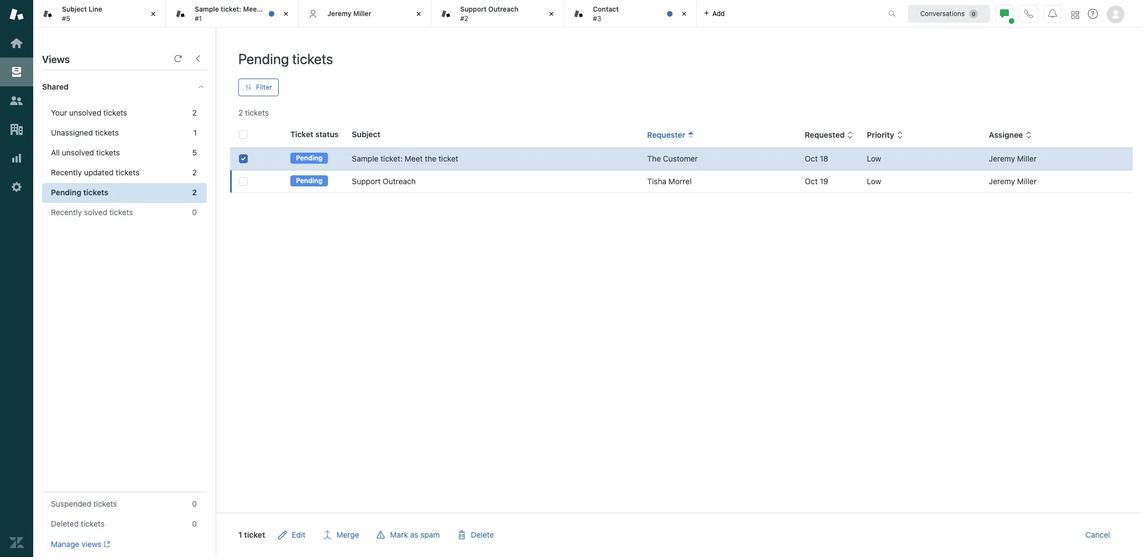 Task type: locate. For each thing, give the bounding box(es) containing it.
customer
[[663, 154, 698, 163]]

unsolved down unassigned
[[62, 148, 94, 157]]

1 vertical spatial the
[[425, 154, 437, 163]]

0 horizontal spatial support
[[352, 177, 381, 186]]

0 vertical spatial low
[[868, 154, 882, 163]]

close image left #2
[[413, 8, 425, 19]]

#3
[[593, 14, 602, 22]]

sample
[[195, 5, 219, 13], [352, 154, 379, 163]]

unsolved up the unassigned tickets
[[69, 108, 101, 117]]

filter button
[[239, 79, 279, 96]]

the for sample ticket: meet the ticket #1
[[261, 5, 272, 13]]

support for support outreach #2
[[461, 5, 487, 13]]

1 0 from the top
[[192, 208, 197, 217]]

subject right 'status'
[[352, 130, 381, 139]]

0 vertical spatial pending tickets
[[239, 50, 333, 67]]

1 vertical spatial oct
[[805, 177, 818, 186]]

0 for recently solved tickets
[[192, 208, 197, 217]]

0 vertical spatial the
[[261, 5, 272, 13]]

0 horizontal spatial 1
[[194, 128, 197, 137]]

jeremy for the customer
[[990, 154, 1016, 163]]

1 close image from the left
[[148, 8, 159, 19]]

0 horizontal spatial the
[[261, 5, 272, 13]]

1 vertical spatial jeremy
[[990, 154, 1016, 163]]

sample ticket: meet the ticket
[[352, 154, 459, 163]]

refresh views pane image
[[174, 54, 183, 63]]

1 left edit button
[[239, 530, 242, 540]]

4 tab from the left
[[565, 0, 697, 28]]

2 oct from the top
[[805, 177, 818, 186]]

recently for recently updated tickets
[[51, 168, 82, 177]]

1 vertical spatial low
[[868, 177, 882, 186]]

priority button
[[868, 130, 904, 140]]

jeremy miller inside tab
[[328, 9, 372, 18]]

1 horizontal spatial subject
[[352, 130, 381, 139]]

now showing 2 tickets region
[[216, 118, 1142, 557]]

2 row from the top
[[230, 170, 1134, 193]]

low
[[868, 154, 882, 163], [868, 177, 882, 186]]

requested button
[[805, 130, 854, 140]]

the
[[648, 154, 661, 163]]

subject inside 'subject line #5'
[[62, 5, 87, 13]]

1 vertical spatial jeremy miller
[[990, 154, 1037, 163]]

requester
[[648, 130, 686, 140]]

1 vertical spatial recently
[[51, 208, 82, 217]]

0 vertical spatial 0
[[192, 208, 197, 217]]

tab
[[33, 0, 166, 28], [166, 0, 299, 28], [432, 0, 565, 28], [565, 0, 697, 28]]

0 horizontal spatial subject
[[62, 5, 87, 13]]

1 row from the top
[[230, 148, 1134, 170]]

close image
[[281, 8, 292, 19]]

pending tickets up recently solved tickets
[[51, 188, 109, 197]]

sample for sample ticket: meet the ticket
[[352, 154, 379, 163]]

0 horizontal spatial sample
[[195, 5, 219, 13]]

1 horizontal spatial 1
[[239, 530, 242, 540]]

edit button
[[270, 524, 315, 546]]

1 vertical spatial ticket:
[[381, 154, 403, 163]]

1 vertical spatial ticket
[[439, 154, 459, 163]]

oct for oct 18
[[805, 154, 818, 163]]

1 vertical spatial subject
[[352, 130, 381, 139]]

ticket: inside the sample ticket: meet the ticket #1
[[221, 5, 241, 13]]

1 horizontal spatial support
[[461, 5, 487, 13]]

2 recently from the top
[[51, 208, 82, 217]]

2 horizontal spatial ticket
[[439, 154, 459, 163]]

unsolved for your
[[69, 108, 101, 117]]

close image left the #3
[[546, 8, 557, 19]]

row
[[230, 148, 1134, 170], [230, 170, 1134, 193]]

ticket: inside "link"
[[381, 154, 403, 163]]

19
[[820, 177, 829, 186]]

tabs tab list
[[33, 0, 877, 28]]

0 vertical spatial ticket
[[274, 5, 292, 13]]

2 0 from the top
[[192, 499, 197, 509]]

2
[[192, 108, 197, 117], [239, 108, 243, 117], [192, 168, 197, 177], [192, 188, 197, 197]]

outreach inside now showing 2 tickets region
[[383, 177, 416, 186]]

outreach
[[489, 5, 519, 13], [383, 177, 416, 186]]

0 horizontal spatial outreach
[[383, 177, 416, 186]]

2 tab from the left
[[166, 0, 299, 28]]

1 horizontal spatial outreach
[[489, 5, 519, 13]]

1 horizontal spatial ticket:
[[381, 154, 403, 163]]

all unsolved tickets
[[51, 148, 120, 157]]

tisha morrel
[[648, 177, 692, 186]]

support inside support outreach #2
[[461, 5, 487, 13]]

unsolved for all
[[62, 148, 94, 157]]

recently solved tickets
[[51, 208, 133, 217]]

0 vertical spatial unsolved
[[69, 108, 101, 117]]

support up #2
[[461, 5, 487, 13]]

jeremy
[[328, 9, 352, 18], [990, 154, 1016, 163], [990, 177, 1016, 186]]

ticket: left close icon
[[221, 5, 241, 13]]

1 vertical spatial 1
[[239, 530, 242, 540]]

jeremy miller
[[328, 9, 372, 18], [990, 154, 1037, 163], [990, 177, 1037, 186]]

pending tickets up filter
[[239, 50, 333, 67]]

organizations image
[[9, 122, 24, 137]]

#1
[[195, 14, 202, 22]]

1 horizontal spatial ticket
[[274, 5, 292, 13]]

cancel
[[1086, 530, 1111, 540]]

0 horizontal spatial meet
[[243, 5, 260, 13]]

support
[[461, 5, 487, 13], [352, 177, 381, 186]]

close image
[[148, 8, 159, 19], [413, 8, 425, 19], [546, 8, 557, 19], [679, 8, 690, 19]]

1 vertical spatial sample
[[352, 154, 379, 163]]

oct 19
[[805, 177, 829, 186]]

0 vertical spatial recently
[[51, 168, 82, 177]]

manage views
[[51, 540, 102, 549]]

jeremy inside tab
[[328, 9, 352, 18]]

1 vertical spatial unsolved
[[62, 148, 94, 157]]

ticket inside the sample ticket: meet the ticket #1
[[274, 5, 292, 13]]

meet for sample ticket: meet the ticket #1
[[243, 5, 260, 13]]

0 vertical spatial subject
[[62, 5, 87, 13]]

tab containing contact
[[565, 0, 697, 28]]

jeremy miller for tisha morrel
[[990, 177, 1037, 186]]

support inside support outreach link
[[352, 177, 381, 186]]

row up morrel
[[230, 148, 1134, 170]]

tisha
[[648, 177, 667, 186]]

updated
[[84, 168, 114, 177]]

1 vertical spatial support
[[352, 177, 381, 186]]

the inside the sample ticket: meet the ticket #1
[[261, 5, 272, 13]]

tab containing subject line
[[33, 0, 166, 28]]

0 vertical spatial ticket:
[[221, 5, 241, 13]]

unsolved
[[69, 108, 101, 117], [62, 148, 94, 157]]

0 vertical spatial outreach
[[489, 5, 519, 13]]

2 low from the top
[[868, 177, 882, 186]]

all
[[51, 148, 60, 157]]

row containing sample ticket: meet the ticket
[[230, 148, 1134, 170]]

sample inside "link"
[[352, 154, 379, 163]]

2 close image from the left
[[413, 8, 425, 19]]

pending
[[239, 50, 289, 67], [296, 154, 323, 162], [296, 177, 323, 185], [51, 188, 81, 197]]

0
[[192, 208, 197, 217], [192, 499, 197, 509], [192, 519, 197, 529]]

add
[[713, 9, 725, 17]]

views image
[[9, 65, 24, 79]]

close image left add popup button
[[679, 8, 690, 19]]

meet for sample ticket: meet the ticket
[[405, 154, 423, 163]]

2 vertical spatial jeremy
[[990, 177, 1016, 186]]

status
[[316, 130, 339, 139]]

as
[[410, 530, 419, 540]]

pending tickets
[[239, 50, 333, 67], [51, 188, 109, 197]]

3 tab from the left
[[432, 0, 565, 28]]

2 tickets
[[239, 108, 269, 117]]

0 vertical spatial miller
[[354, 9, 372, 18]]

3 0 from the top
[[192, 519, 197, 529]]

4 close image from the left
[[679, 8, 690, 19]]

outreach inside support outreach #2
[[489, 5, 519, 13]]

0 vertical spatial jeremy miller
[[328, 9, 372, 18]]

support outreach
[[352, 177, 416, 186]]

0 horizontal spatial ticket:
[[221, 5, 241, 13]]

oct left 19
[[805, 177, 818, 186]]

0 horizontal spatial ticket
[[244, 530, 265, 540]]

2 vertical spatial 0
[[192, 519, 197, 529]]

edit
[[292, 530, 306, 540]]

2 vertical spatial ticket
[[244, 530, 265, 540]]

0 vertical spatial jeremy
[[328, 9, 352, 18]]

oct left "18"
[[805, 154, 818, 163]]

sample up #1
[[195, 5, 219, 13]]

the inside "link"
[[425, 154, 437, 163]]

views
[[42, 54, 70, 65]]

admin image
[[9, 180, 24, 194]]

add button
[[697, 0, 732, 27]]

meet inside the sample ticket: meet the ticket #1
[[243, 5, 260, 13]]

subject for subject line #5
[[62, 5, 87, 13]]

0 horizontal spatial pending tickets
[[51, 188, 109, 197]]

1 recently from the top
[[51, 168, 82, 177]]

meet left close icon
[[243, 5, 260, 13]]

priority
[[868, 130, 895, 140]]

row containing support outreach
[[230, 170, 1134, 193]]

1 horizontal spatial sample
[[352, 154, 379, 163]]

(opens in a new tab) image
[[102, 542, 110, 548]]

0 for deleted tickets
[[192, 519, 197, 529]]

sample up support outreach
[[352, 154, 379, 163]]

1 up 5
[[194, 128, 197, 137]]

jeremy for tisha morrel
[[990, 177, 1016, 186]]

close image left #1
[[148, 8, 159, 19]]

1 inside now showing 2 tickets region
[[239, 530, 242, 540]]

suspended
[[51, 499, 91, 509]]

1 vertical spatial 0
[[192, 499, 197, 509]]

0 vertical spatial support
[[461, 5, 487, 13]]

subject
[[62, 5, 87, 13], [352, 130, 381, 139]]

subject up #5
[[62, 5, 87, 13]]

1 horizontal spatial the
[[425, 154, 437, 163]]

jeremy miller for the customer
[[990, 154, 1037, 163]]

meet up support outreach
[[405, 154, 423, 163]]

ticket
[[274, 5, 292, 13], [439, 154, 459, 163], [244, 530, 265, 540]]

ticket:
[[221, 5, 241, 13], [381, 154, 403, 163]]

oct
[[805, 154, 818, 163], [805, 177, 818, 186]]

ticket: up support outreach
[[381, 154, 403, 163]]

meet
[[243, 5, 260, 13], [405, 154, 423, 163]]

1 oct from the top
[[805, 154, 818, 163]]

delete button
[[449, 524, 503, 546]]

mark as spam
[[390, 530, 440, 540]]

manage views link
[[51, 540, 110, 550]]

1
[[194, 128, 197, 137], [239, 530, 242, 540]]

merge
[[337, 530, 359, 540]]

recently down all
[[51, 168, 82, 177]]

0 vertical spatial 1
[[194, 128, 197, 137]]

0 vertical spatial sample
[[195, 5, 219, 13]]

2 vertical spatial jeremy miller
[[990, 177, 1037, 186]]

1 horizontal spatial meet
[[405, 154, 423, 163]]

1 tab from the left
[[33, 0, 166, 28]]

18
[[820, 154, 829, 163]]

1 vertical spatial meet
[[405, 154, 423, 163]]

1 vertical spatial outreach
[[383, 177, 416, 186]]

meet inside "link"
[[405, 154, 423, 163]]

sample inside the sample ticket: meet the ticket #1
[[195, 5, 219, 13]]

jeremy miller tab
[[299, 0, 432, 28]]

support down sample ticket: meet the ticket "link"
[[352, 177, 381, 186]]

subject inside now showing 2 tickets region
[[352, 130, 381, 139]]

recently left the solved
[[51, 208, 82, 217]]

1 low from the top
[[868, 154, 882, 163]]

tickets
[[292, 50, 333, 67], [103, 108, 127, 117], [245, 108, 269, 117], [95, 128, 119, 137], [96, 148, 120, 157], [116, 168, 139, 177], [83, 188, 109, 197], [109, 208, 133, 217], [93, 499, 117, 509], [81, 519, 105, 529]]

1 vertical spatial miller
[[1018, 154, 1037, 163]]

ticket inside "link"
[[439, 154, 459, 163]]

0 vertical spatial meet
[[243, 5, 260, 13]]

5
[[192, 148, 197, 157]]

the
[[261, 5, 272, 13], [425, 154, 437, 163]]

recently
[[51, 168, 82, 177], [51, 208, 82, 217]]

2 vertical spatial miller
[[1018, 177, 1037, 186]]

the for sample ticket: meet the ticket
[[425, 154, 437, 163]]

miller
[[354, 9, 372, 18], [1018, 154, 1037, 163], [1018, 177, 1037, 186]]

row down "customer"
[[230, 170, 1134, 193]]

recently for recently solved tickets
[[51, 208, 82, 217]]

#2
[[461, 14, 469, 22]]

0 vertical spatial oct
[[805, 154, 818, 163]]



Task type: vqa. For each thing, say whether or not it's contained in the screenshot.


Task type: describe. For each thing, give the bounding box(es) containing it.
zendesk image
[[9, 536, 24, 550]]

customers image
[[9, 94, 24, 108]]

button displays agent's chat status as online. image
[[1001, 9, 1010, 18]]

outreach for support outreach
[[383, 177, 416, 186]]

morrel
[[669, 177, 692, 186]]

0 for suspended tickets
[[192, 499, 197, 509]]

conversations
[[921, 9, 966, 17]]

shared
[[42, 82, 69, 91]]

subject for subject
[[352, 130, 381, 139]]

requester button
[[648, 130, 695, 140]]

low for oct 18
[[868, 154, 882, 163]]

ticket status
[[291, 130, 339, 139]]

sample ticket: meet the ticket link
[[352, 153, 459, 164]]

low for oct 19
[[868, 177, 882, 186]]

reporting image
[[9, 151, 24, 166]]

1 ticket
[[239, 530, 265, 540]]

1 vertical spatial pending tickets
[[51, 188, 109, 197]]

tab containing sample ticket: meet the ticket
[[166, 0, 299, 28]]

contact
[[593, 5, 619, 13]]

support outreach link
[[352, 176, 416, 187]]

manage
[[51, 540, 79, 549]]

close image inside jeremy miller tab
[[413, 8, 425, 19]]

assignee button
[[990, 130, 1033, 140]]

solved
[[84, 208, 107, 217]]

views
[[82, 540, 102, 549]]

mark as spam button
[[368, 524, 449, 546]]

ticket
[[291, 130, 314, 139]]

#5
[[62, 14, 70, 22]]

ticket for sample ticket: meet the ticket
[[439, 154, 459, 163]]

shared heading
[[33, 70, 216, 104]]

contact #3
[[593, 5, 619, 22]]

subject line #5
[[62, 5, 102, 22]]

main element
[[0, 0, 33, 557]]

unassigned
[[51, 128, 93, 137]]

miller for the customer
[[1018, 154, 1037, 163]]

miller for tisha morrel
[[1018, 177, 1037, 186]]

outreach for support outreach #2
[[489, 5, 519, 13]]

your
[[51, 108, 67, 117]]

ticket: for sample ticket: meet the ticket #1
[[221, 5, 241, 13]]

miller inside tab
[[354, 9, 372, 18]]

zendesk support image
[[9, 7, 24, 22]]

oct for oct 19
[[805, 177, 818, 186]]

deleted
[[51, 519, 79, 529]]

1 for 1 ticket
[[239, 530, 242, 540]]

the customer
[[648, 154, 698, 163]]

deleted tickets
[[51, 519, 105, 529]]

shared button
[[33, 70, 186, 104]]

2 for your unsolved tickets
[[192, 108, 197, 117]]

1 for 1
[[194, 128, 197, 137]]

2 for pending tickets
[[192, 188, 197, 197]]

ticket: for sample ticket: meet the ticket
[[381, 154, 403, 163]]

spam
[[421, 530, 440, 540]]

suspended tickets
[[51, 499, 117, 509]]

delete
[[471, 530, 494, 540]]

support outreach #2
[[461, 5, 519, 22]]

cancel button
[[1078, 524, 1120, 546]]

ticket for sample ticket: meet the ticket #1
[[274, 5, 292, 13]]

zendesk products image
[[1072, 11, 1080, 19]]

requested
[[805, 130, 845, 140]]

unassigned tickets
[[51, 128, 119, 137]]

line
[[89, 5, 102, 13]]

3 close image from the left
[[546, 8, 557, 19]]

get help image
[[1089, 9, 1099, 19]]

sample for sample ticket: meet the ticket #1
[[195, 5, 219, 13]]

mark
[[390, 530, 408, 540]]

assignee
[[990, 130, 1024, 140]]

sample ticket: meet the ticket #1
[[195, 5, 292, 22]]

notifications image
[[1049, 9, 1058, 18]]

tab containing support outreach
[[432, 0, 565, 28]]

recently updated tickets
[[51, 168, 139, 177]]

filter
[[256, 83, 272, 91]]

collapse views pane image
[[194, 54, 203, 63]]

get started image
[[9, 36, 24, 50]]

support for support outreach
[[352, 177, 381, 186]]

your unsolved tickets
[[51, 108, 127, 117]]

merge button
[[315, 524, 368, 546]]

1 horizontal spatial pending tickets
[[239, 50, 333, 67]]

2 for recently updated tickets
[[192, 168, 197, 177]]

oct 18
[[805, 154, 829, 163]]

conversations button
[[909, 5, 991, 22]]



